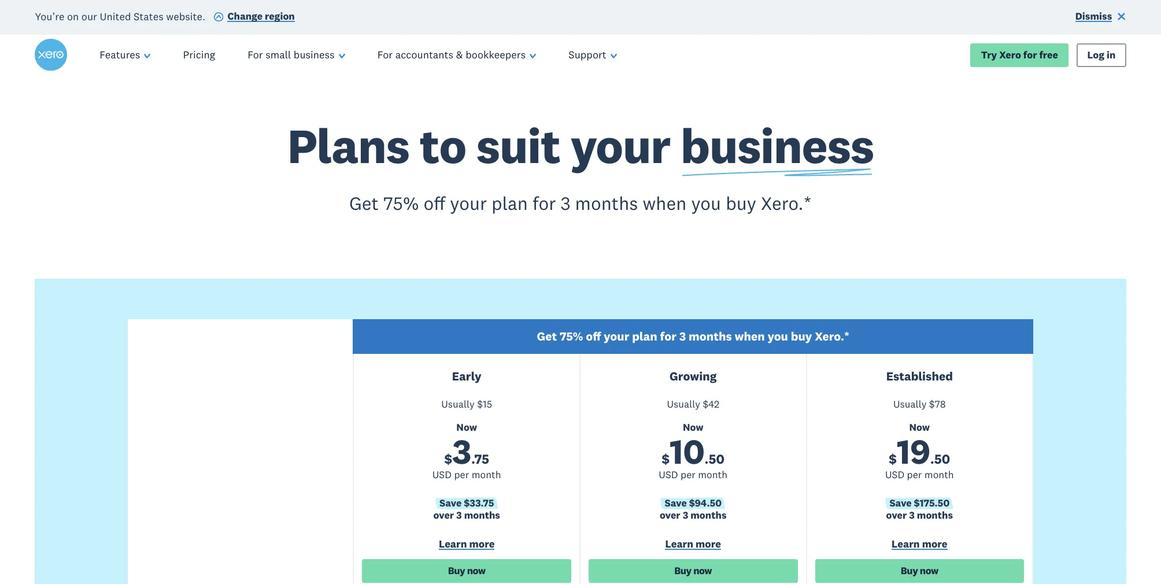 Task type: vqa. For each thing, say whether or not it's contained in the screenshot.


Task type: describe. For each thing, give the bounding box(es) containing it.
per for 19
[[907, 469, 922, 481]]

over for 3
[[433, 509, 454, 522]]

save $33.75
[[439, 497, 494, 510]]

website.
[[166, 9, 205, 23]]

0 vertical spatial when
[[643, 191, 687, 214]]

for for for accountants & bookkeepers
[[378, 48, 393, 61]]

log in
[[1087, 48, 1116, 61]]

for small business button
[[231, 35, 361, 75]]

growing
[[670, 368, 717, 384]]

$ 10 . 50
[[662, 430, 725, 473]]

usd per month for 10
[[659, 469, 728, 481]]

change region
[[228, 10, 295, 23]]

. for 3
[[471, 450, 474, 467]]

0 horizontal spatial plan
[[492, 191, 528, 214]]

usd per month for 3
[[432, 469, 501, 481]]

buy now for 3
[[448, 564, 486, 577]]

plans
[[287, 115, 409, 176]]

now for 10
[[683, 421, 704, 434]]

months for 10
[[691, 509, 727, 522]]

per for 3
[[454, 469, 469, 481]]

learn more link for 19
[[815, 537, 1024, 553]]

&
[[456, 48, 463, 61]]

xero
[[999, 48, 1021, 61]]

. for 10
[[705, 450, 709, 467]]

0 vertical spatial your
[[570, 115, 670, 176]]

dismiss
[[1076, 10, 1112, 23]]

$33.75
[[464, 497, 494, 510]]

change region button
[[213, 10, 295, 25]]

save for 19
[[890, 497, 912, 510]]

pricing
[[183, 48, 215, 61]]

1 vertical spatial 75%
[[560, 329, 583, 344]]

for small business
[[248, 48, 335, 61]]

1 horizontal spatial business
[[681, 115, 874, 176]]

month for 10
[[698, 469, 728, 481]]

learn more for 3
[[439, 537, 495, 551]]

months for 19
[[917, 509, 953, 522]]

0 horizontal spatial get
[[349, 191, 379, 214]]

log in link
[[1077, 43, 1126, 67]]

0 vertical spatial you
[[691, 191, 721, 214]]

small
[[266, 48, 291, 61]]

learn more for 19
[[892, 537, 948, 551]]

42
[[709, 398, 719, 410]]

learn for 19
[[892, 537, 920, 551]]

suit
[[476, 115, 560, 176]]

now for 3
[[467, 564, 486, 577]]

usually $ 42
[[667, 398, 719, 410]]

2 vertical spatial your
[[604, 329, 629, 344]]

to
[[420, 115, 466, 176]]

0 vertical spatial get 75% off your plan for 3 months when you buy xero.*
[[349, 191, 812, 214]]

now for 3
[[456, 421, 477, 434]]

change
[[228, 10, 263, 23]]

buy for 10
[[674, 564, 692, 577]]

usually $ 78
[[893, 398, 946, 410]]

in
[[1107, 48, 1116, 61]]

over 3 months for 19
[[886, 509, 953, 522]]

region
[[265, 10, 295, 23]]

usd for 3
[[432, 469, 452, 481]]

$ inside the $ 19 . 50
[[889, 450, 897, 467]]

learn for 3
[[439, 537, 467, 551]]

learn more for 10
[[665, 537, 721, 551]]

you're
[[35, 9, 64, 23]]

75
[[474, 450, 489, 467]]

save $175.50
[[890, 497, 950, 510]]

you're on our united states website.
[[35, 9, 205, 23]]

more for 10
[[696, 537, 721, 551]]

50 for 19
[[934, 450, 950, 467]]

usually for 10
[[667, 398, 700, 410]]

78
[[935, 398, 946, 410]]

month for 19
[[925, 469, 954, 481]]

$ inside $ 10 . 50
[[662, 450, 670, 467]]

$94.50
[[689, 497, 722, 510]]

2 vertical spatial for
[[660, 329, 677, 344]]

usually for 19
[[893, 398, 927, 410]]

learn more link for 3
[[362, 537, 571, 553]]

usd per month for 19
[[885, 469, 954, 481]]



Task type: locate. For each thing, give the bounding box(es) containing it.
50 right 10
[[709, 450, 725, 467]]

buy now link for 19
[[815, 559, 1024, 583]]

usd up save $33.75 at the bottom left of the page
[[432, 469, 452, 481]]

learn down save $94.50
[[665, 537, 693, 551]]

usually down early
[[441, 398, 475, 410]]

more for 3
[[469, 537, 495, 551]]

0 horizontal spatial over
[[433, 509, 454, 522]]

buy now link for 10
[[589, 559, 798, 583]]

50 right 19
[[934, 450, 950, 467]]

2 horizontal spatial more
[[922, 537, 948, 551]]

$ down growing
[[703, 398, 709, 410]]

buy now for 19
[[901, 564, 938, 577]]

0 horizontal spatial buy
[[726, 191, 756, 214]]

for accountants & bookkeepers button
[[361, 35, 552, 75]]

learn more link down save $94.50
[[589, 537, 798, 553]]

1 horizontal spatial now
[[693, 564, 712, 577]]

0 horizontal spatial .
[[471, 450, 474, 467]]

your
[[570, 115, 670, 176], [450, 191, 487, 214], [604, 329, 629, 344]]

0 horizontal spatial usd
[[432, 469, 452, 481]]

buy
[[448, 564, 465, 577], [674, 564, 692, 577], [901, 564, 918, 577]]

0 horizontal spatial save
[[439, 497, 462, 510]]

now for 19
[[920, 564, 938, 577]]

0 horizontal spatial for
[[248, 48, 263, 61]]

2 learn more from the left
[[665, 537, 721, 551]]

features
[[100, 48, 140, 61]]

$ inside $ 3 . 75
[[444, 450, 452, 467]]

usd up save $175.50
[[885, 469, 905, 481]]

1 vertical spatial your
[[450, 191, 487, 214]]

2 buy from the left
[[674, 564, 692, 577]]

learn more down save $33.75 at the bottom left of the page
[[439, 537, 495, 551]]

1 horizontal spatial xero.*
[[815, 329, 849, 344]]

75%
[[383, 191, 419, 214], [560, 329, 583, 344]]

3 now from the left
[[920, 564, 938, 577]]

. up $175.50
[[930, 450, 934, 467]]

1 horizontal spatial per
[[681, 469, 696, 481]]

2 now from the left
[[683, 421, 704, 434]]

usd per month down 75
[[432, 469, 501, 481]]

save left the $33.75
[[439, 497, 462, 510]]

2 horizontal spatial buy now
[[901, 564, 938, 577]]

save for 3
[[439, 497, 462, 510]]

learn more
[[439, 537, 495, 551], [665, 537, 721, 551], [892, 537, 948, 551]]

you
[[691, 191, 721, 214], [768, 329, 788, 344]]

0 vertical spatial buy
[[726, 191, 756, 214]]

now down usually $ 15
[[456, 421, 477, 434]]

1 vertical spatial when
[[735, 329, 765, 344]]

3 learn more link from the left
[[815, 537, 1024, 553]]

1 horizontal spatial buy now link
[[589, 559, 798, 583]]

1 horizontal spatial you
[[768, 329, 788, 344]]

1 50 from the left
[[709, 450, 725, 467]]

save
[[439, 497, 462, 510], [665, 497, 687, 510], [890, 497, 912, 510]]

1 usd from the left
[[432, 469, 452, 481]]

united
[[100, 9, 131, 23]]

per for 10
[[681, 469, 696, 481]]

business inside dropdown button
[[294, 48, 335, 61]]

plans to suit your
[[287, 115, 681, 176]]

for
[[248, 48, 263, 61], [378, 48, 393, 61]]

1 vertical spatial get
[[537, 329, 557, 344]]

accountants
[[395, 48, 453, 61]]

0 horizontal spatial now
[[456, 421, 477, 434]]

2 horizontal spatial buy now link
[[815, 559, 1024, 583]]

for for for small business
[[248, 48, 263, 61]]

1 horizontal spatial buy
[[791, 329, 812, 344]]

1 horizontal spatial month
[[698, 469, 728, 481]]

3 learn from the left
[[892, 537, 920, 551]]

$ 19 . 50
[[889, 430, 950, 473]]

0 horizontal spatial buy
[[448, 564, 465, 577]]

for inside for small business dropdown button
[[248, 48, 263, 61]]

2 horizontal spatial .
[[930, 450, 934, 467]]

more
[[469, 537, 495, 551], [696, 537, 721, 551], [922, 537, 948, 551]]

learn more down save $94.50
[[665, 537, 721, 551]]

2 learn more link from the left
[[589, 537, 798, 553]]

1 vertical spatial you
[[768, 329, 788, 344]]

1 horizontal spatial off
[[586, 329, 601, 344]]

usd for 10
[[659, 469, 678, 481]]

2 . from the left
[[705, 450, 709, 467]]

$ up save $175.50
[[889, 450, 897, 467]]

1 horizontal spatial plan
[[632, 329, 657, 344]]

1 learn from the left
[[439, 537, 467, 551]]

50
[[709, 450, 725, 467], [934, 450, 950, 467]]

1 save from the left
[[439, 497, 462, 510]]

1 over from the left
[[433, 509, 454, 522]]

early
[[452, 368, 481, 384]]

learn for 10
[[665, 537, 693, 551]]

0 vertical spatial for
[[1023, 48, 1037, 61]]

1 horizontal spatial now
[[683, 421, 704, 434]]

save left $94.50
[[665, 497, 687, 510]]

3 buy now link from the left
[[815, 559, 1024, 583]]

per up save $175.50
[[907, 469, 922, 481]]

0 horizontal spatial over 3 months
[[433, 509, 500, 522]]

now
[[456, 421, 477, 434], [683, 421, 704, 434], [909, 421, 930, 434]]

learn more down save $175.50
[[892, 537, 948, 551]]

. for 19
[[930, 450, 934, 467]]

buy now link for 3
[[362, 559, 571, 583]]

1 vertical spatial plan
[[632, 329, 657, 344]]

3 . from the left
[[930, 450, 934, 467]]

. up $94.50
[[705, 450, 709, 467]]

bookkeepers
[[466, 48, 526, 61]]

$ up save $94.50
[[662, 450, 670, 467]]

2 buy now link from the left
[[589, 559, 798, 583]]

3 over 3 months from the left
[[886, 509, 953, 522]]

0 horizontal spatial per
[[454, 469, 469, 481]]

3 now from the left
[[909, 421, 930, 434]]

1 now from the left
[[456, 421, 477, 434]]

for inside for accountants & bookkeepers dropdown button
[[378, 48, 393, 61]]

more down $94.50
[[696, 537, 721, 551]]

0 vertical spatial off
[[424, 191, 445, 214]]

2 over 3 months from the left
[[660, 509, 727, 522]]

0 horizontal spatial when
[[643, 191, 687, 214]]

2 learn from the left
[[665, 537, 693, 551]]

1 horizontal spatial save
[[665, 497, 687, 510]]

2 horizontal spatial month
[[925, 469, 954, 481]]

3
[[561, 191, 570, 214], [679, 329, 686, 344], [452, 430, 471, 473], [456, 509, 462, 522], [683, 509, 688, 522], [909, 509, 915, 522]]

off
[[424, 191, 445, 214], [586, 329, 601, 344]]

1 vertical spatial for
[[533, 191, 556, 214]]

support
[[569, 48, 607, 61]]

1 buy now from the left
[[448, 564, 486, 577]]

. up the $33.75
[[471, 450, 474, 467]]

1 vertical spatial get 75% off your plan for 3 months when you buy xero.*
[[537, 329, 849, 344]]

. inside $ 10 . 50
[[705, 450, 709, 467]]

now for 10
[[693, 564, 712, 577]]

usually $ 15
[[441, 398, 492, 410]]

2 usd per month from the left
[[659, 469, 728, 481]]

3 more from the left
[[922, 537, 948, 551]]

learn more link for 10
[[589, 537, 798, 553]]

month down 75
[[472, 469, 501, 481]]

1 vertical spatial off
[[586, 329, 601, 344]]

1 horizontal spatial for
[[660, 329, 677, 344]]

now for 19
[[909, 421, 930, 434]]

dismiss button
[[1076, 10, 1126, 25]]

$ down established
[[929, 398, 935, 410]]

2 horizontal spatial for
[[1023, 48, 1037, 61]]

save left $175.50
[[890, 497, 912, 510]]

over 3 months for 10
[[660, 509, 727, 522]]

for left 'small'
[[248, 48, 263, 61]]

0 vertical spatial get
[[349, 191, 379, 214]]

buy now link
[[362, 559, 571, 583], [589, 559, 798, 583], [815, 559, 1024, 583]]

0 horizontal spatial now
[[467, 564, 486, 577]]

per
[[454, 469, 469, 481], [681, 469, 696, 481], [907, 469, 922, 481]]

1 horizontal spatial for
[[378, 48, 393, 61]]

0 vertical spatial plan
[[492, 191, 528, 214]]

now down usually $ 78
[[909, 421, 930, 434]]

usd per month up save $175.50
[[885, 469, 954, 481]]

1 horizontal spatial buy
[[674, 564, 692, 577]]

2 usually from the left
[[667, 398, 700, 410]]

business
[[294, 48, 335, 61], [681, 115, 874, 176]]

save for 10
[[665, 497, 687, 510]]

0 horizontal spatial off
[[424, 191, 445, 214]]

2 horizontal spatial usd per month
[[885, 469, 954, 481]]

month up $175.50
[[925, 469, 954, 481]]

1 horizontal spatial learn more link
[[589, 537, 798, 553]]

over left the $33.75
[[433, 509, 454, 522]]

1 month from the left
[[472, 469, 501, 481]]

learn more link down save $175.50
[[815, 537, 1024, 553]]

50 inside $ 10 . 50
[[709, 450, 725, 467]]

buy now for 10
[[674, 564, 712, 577]]

1 horizontal spatial learn more
[[665, 537, 721, 551]]

1 horizontal spatial usd
[[659, 469, 678, 481]]

3 usd per month from the left
[[885, 469, 954, 481]]

0 horizontal spatial buy now link
[[362, 559, 571, 583]]

buy for 19
[[901, 564, 918, 577]]

. inside $ 3 . 75
[[471, 450, 474, 467]]

usd
[[432, 469, 452, 481], [659, 469, 678, 481], [885, 469, 905, 481]]

1 for from the left
[[248, 48, 263, 61]]

1 vertical spatial buy
[[791, 329, 812, 344]]

0 horizontal spatial usd per month
[[432, 469, 501, 481]]

for accountants & bookkeepers
[[378, 48, 526, 61]]

months
[[575, 191, 638, 214], [689, 329, 732, 344], [464, 509, 500, 522], [691, 509, 727, 522], [917, 509, 953, 522]]

2 now from the left
[[693, 564, 712, 577]]

2 horizontal spatial per
[[907, 469, 922, 481]]

established
[[886, 368, 953, 384]]

50 inside the $ 19 . 50
[[934, 450, 950, 467]]

usd per month
[[432, 469, 501, 481], [659, 469, 728, 481], [885, 469, 954, 481]]

on
[[67, 9, 79, 23]]

month up $94.50
[[698, 469, 728, 481]]

2 over from the left
[[660, 509, 680, 522]]

states
[[134, 9, 164, 23]]

try xero for free
[[981, 48, 1058, 61]]

0 vertical spatial business
[[294, 48, 335, 61]]

get 75% off your plan for 3 months when you buy xero.*
[[349, 191, 812, 214], [537, 329, 849, 344]]

1 horizontal spatial usd per month
[[659, 469, 728, 481]]

month
[[472, 469, 501, 481], [698, 469, 728, 481], [925, 469, 954, 481]]

1 horizontal spatial get
[[537, 329, 557, 344]]

1 buy now link from the left
[[362, 559, 571, 583]]

log
[[1087, 48, 1105, 61]]

3 learn more from the left
[[892, 537, 948, 551]]

.
[[471, 450, 474, 467], [705, 450, 709, 467], [930, 450, 934, 467]]

buy
[[726, 191, 756, 214], [791, 329, 812, 344]]

learn more link
[[362, 537, 571, 553], [589, 537, 798, 553], [815, 537, 1024, 553]]

now down the usually $ 42
[[683, 421, 704, 434]]

$
[[477, 398, 483, 410], [703, 398, 709, 410], [929, 398, 935, 410], [444, 450, 452, 467], [662, 450, 670, 467], [889, 450, 897, 467]]

0 horizontal spatial learn more link
[[362, 537, 571, 553]]

1 more from the left
[[469, 537, 495, 551]]

over
[[433, 509, 454, 522], [660, 509, 680, 522], [886, 509, 907, 522]]

2 horizontal spatial now
[[909, 421, 930, 434]]

0 vertical spatial xero.*
[[761, 191, 812, 214]]

1 vertical spatial xero.*
[[815, 329, 849, 344]]

3 usually from the left
[[893, 398, 927, 410]]

1 over 3 months from the left
[[433, 509, 500, 522]]

1 learn more from the left
[[439, 537, 495, 551]]

try
[[981, 48, 997, 61]]

over 3 months
[[433, 509, 500, 522], [660, 509, 727, 522], [886, 509, 953, 522]]

0 horizontal spatial xero.*
[[761, 191, 812, 214]]

1 learn more link from the left
[[362, 537, 571, 553]]

usd per month up save $94.50
[[659, 469, 728, 481]]

per up save $94.50
[[681, 469, 696, 481]]

1 horizontal spatial .
[[705, 450, 709, 467]]

for
[[1023, 48, 1037, 61], [533, 191, 556, 214], [660, 329, 677, 344]]

3 buy now from the left
[[901, 564, 938, 577]]

0 vertical spatial 75%
[[383, 191, 419, 214]]

try xero for free link
[[971, 43, 1069, 67]]

50 for 10
[[709, 450, 725, 467]]

month for 3
[[472, 469, 501, 481]]

15
[[483, 398, 492, 410]]

2 save from the left
[[665, 497, 687, 510]]

1 vertical spatial business
[[681, 115, 874, 176]]

0 horizontal spatial buy now
[[448, 564, 486, 577]]

save $94.50
[[665, 497, 722, 510]]

learn down save $175.50
[[892, 537, 920, 551]]

3 per from the left
[[907, 469, 922, 481]]

months for 3
[[464, 509, 500, 522]]

$ down early
[[477, 398, 483, 410]]

1 usd per month from the left
[[432, 469, 501, 481]]

pricing link
[[167, 35, 231, 75]]

3 buy from the left
[[901, 564, 918, 577]]

0 horizontal spatial you
[[691, 191, 721, 214]]

2 horizontal spatial over
[[886, 509, 907, 522]]

1 horizontal spatial usually
[[667, 398, 700, 410]]

0 horizontal spatial 75%
[[383, 191, 419, 214]]

usually for 3
[[441, 398, 475, 410]]

for left accountants on the top left of the page
[[378, 48, 393, 61]]

per up save $33.75 at the bottom left of the page
[[454, 469, 469, 481]]

1 . from the left
[[471, 450, 474, 467]]

1 horizontal spatial 50
[[934, 450, 950, 467]]

0 horizontal spatial more
[[469, 537, 495, 551]]

19
[[897, 430, 930, 473]]

over for 10
[[660, 509, 680, 522]]

2 month from the left
[[698, 469, 728, 481]]

$ left 75
[[444, 450, 452, 467]]

2 for from the left
[[378, 48, 393, 61]]

features button
[[83, 35, 167, 75]]

learn down save $33.75 at the bottom left of the page
[[439, 537, 467, 551]]

2 buy now from the left
[[674, 564, 712, 577]]

3 over from the left
[[886, 509, 907, 522]]

learn more link down save $33.75 at the bottom left of the page
[[362, 537, 571, 553]]

xero homepage image
[[35, 39, 67, 71]]

1 horizontal spatial 75%
[[560, 329, 583, 344]]

more for 19
[[922, 537, 948, 551]]

1 horizontal spatial buy now
[[674, 564, 712, 577]]

2 horizontal spatial usd
[[885, 469, 905, 481]]

1 horizontal spatial over
[[660, 509, 680, 522]]

2 horizontal spatial usually
[[893, 398, 927, 410]]

learn
[[439, 537, 467, 551], [665, 537, 693, 551], [892, 537, 920, 551]]

buy now
[[448, 564, 486, 577], [674, 564, 712, 577], [901, 564, 938, 577]]

1 buy from the left
[[448, 564, 465, 577]]

. inside the $ 19 . 50
[[930, 450, 934, 467]]

0 horizontal spatial 50
[[709, 450, 725, 467]]

usd for 19
[[885, 469, 905, 481]]

2 horizontal spatial learn more link
[[815, 537, 1024, 553]]

2 more from the left
[[696, 537, 721, 551]]

2 horizontal spatial learn
[[892, 537, 920, 551]]

3 save from the left
[[890, 497, 912, 510]]

1 now from the left
[[467, 564, 486, 577]]

more down the $33.75
[[469, 537, 495, 551]]

1 horizontal spatial over 3 months
[[660, 509, 727, 522]]

2 50 from the left
[[934, 450, 950, 467]]

2 usd from the left
[[659, 469, 678, 481]]

plan
[[492, 191, 528, 214], [632, 329, 657, 344]]

$ 3 . 75
[[444, 430, 489, 473]]

0 horizontal spatial business
[[294, 48, 335, 61]]

0 horizontal spatial learn
[[439, 537, 467, 551]]

2 horizontal spatial buy
[[901, 564, 918, 577]]

10
[[670, 430, 705, 473]]

free
[[1039, 48, 1058, 61]]

over left $175.50
[[886, 509, 907, 522]]

more down $175.50
[[922, 537, 948, 551]]

0 horizontal spatial for
[[533, 191, 556, 214]]

over for 19
[[886, 509, 907, 522]]

1 usually from the left
[[441, 398, 475, 410]]

1 per from the left
[[454, 469, 469, 481]]

get
[[349, 191, 379, 214], [537, 329, 557, 344]]

0 horizontal spatial learn more
[[439, 537, 495, 551]]

support button
[[552, 35, 633, 75]]

3 month from the left
[[925, 469, 954, 481]]

1 horizontal spatial when
[[735, 329, 765, 344]]

xero.*
[[761, 191, 812, 214], [815, 329, 849, 344]]

our
[[81, 9, 97, 23]]

2 horizontal spatial now
[[920, 564, 938, 577]]

when
[[643, 191, 687, 214], [735, 329, 765, 344]]

usually down established
[[893, 398, 927, 410]]

over 3 months for 3
[[433, 509, 500, 522]]

now
[[467, 564, 486, 577], [693, 564, 712, 577], [920, 564, 938, 577]]

$175.50
[[914, 497, 950, 510]]

over left $94.50
[[660, 509, 680, 522]]

1 horizontal spatial more
[[696, 537, 721, 551]]

usually down growing
[[667, 398, 700, 410]]

usd up save $94.50
[[659, 469, 678, 481]]

buy for 3
[[448, 564, 465, 577]]

3 usd from the left
[[885, 469, 905, 481]]

1 horizontal spatial learn
[[665, 537, 693, 551]]

usually
[[441, 398, 475, 410], [667, 398, 700, 410], [893, 398, 927, 410]]

2 per from the left
[[681, 469, 696, 481]]



